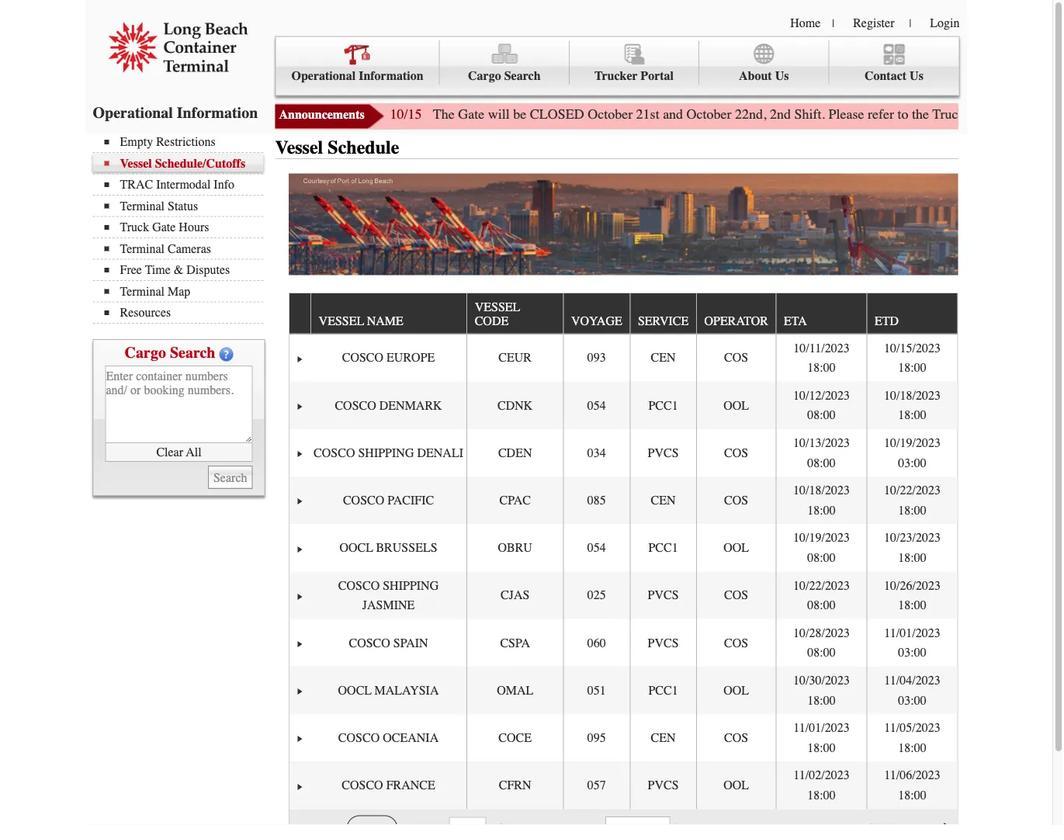 Task type: vqa. For each thing, say whether or not it's contained in the screenshot.
bottommost INFORMATION
yes



Task type: locate. For each thing, give the bounding box(es) containing it.
cos for 10/28/2023
[[725, 636, 749, 650]]

0 vertical spatial search
[[505, 69, 541, 83]]

ool
[[724, 398, 750, 413], [724, 541, 750, 555], [724, 683, 750, 698], [724, 779, 750, 793]]

03:00 inside 10/19/2023 03:00
[[899, 456, 927, 470]]

cosco for cosco spain
[[349, 636, 391, 650]]

2 08:00 from the top
[[808, 456, 836, 470]]

information up restrictions
[[177, 104, 258, 122]]

0 horizontal spatial 10/18/2023 18:00
[[794, 483, 850, 518]]

18:00 down 11/05/2023
[[899, 741, 927, 755]]

18:00 up 10/23/2023 at the bottom right of the page
[[899, 503, 927, 518]]

1 horizontal spatial |
[[910, 17, 912, 30]]

18:00 up the 10/19/2023 08:00
[[808, 503, 836, 518]]

4 ool from the top
[[724, 779, 750, 793]]

08:00 for 10/19/2023 08:00
[[808, 551, 836, 565]]

cos cell for 10/11/2023
[[697, 334, 776, 382]]

11/02/2023 18:00 cell
[[776, 762, 867, 810]]

vessel up ceur cell
[[475, 300, 520, 314]]

cos for 10/22/2023
[[725, 588, 749, 603]]

1 pvcs cell from the top
[[630, 429, 697, 477]]

2 cos cell from the top
[[697, 429, 776, 477]]

08:00 down 10/12/2023
[[808, 408, 836, 423]]

0 vertical spatial 03:00
[[899, 456, 927, 470]]

4 pvcs from the top
[[648, 779, 679, 793]]

1 vertical spatial terminal
[[120, 242, 165, 256]]

0 horizontal spatial operational information
[[93, 104, 258, 122]]

1 vertical spatial 10/18/2023 18:00 cell
[[776, 477, 867, 524]]

cos for 10/18/2023
[[725, 493, 749, 508]]

5 cos from the top
[[725, 636, 749, 650]]

1 08:00 from the top
[[808, 408, 836, 423]]

truck right the
[[933, 106, 966, 122]]

095 cell
[[563, 714, 630, 762]]

october right and
[[687, 106, 732, 122]]

1 vertical spatial operational information
[[93, 104, 258, 122]]

18:00 inside the 10/23/2023 18:00
[[899, 551, 927, 565]]

go to the next page image
[[539, 823, 552, 826]]

search up be
[[505, 69, 541, 83]]

1 horizontal spatial 10/18/2023
[[885, 388, 941, 403]]

3 cos cell from the top
[[697, 477, 776, 524]]

0 horizontal spatial hours
[[179, 220, 209, 235]]

vessel for name
[[319, 314, 364, 329]]

ool cell for 10/30/2023
[[697, 667, 776, 714]]

0 vertical spatial cargo
[[468, 69, 502, 83]]

10/23/2023
[[885, 531, 941, 545]]

10/19/2023 inside "cell"
[[885, 436, 941, 450]]

gate inside empty restrictions vessel schedule/cutoffs trac intermodal info terminal status truck gate hours terminal cameras free time & disputes terminal map resources
[[152, 220, 176, 235]]

1 vertical spatial 10/18/2023 18:00
[[794, 483, 850, 518]]

cosco for cosco shipping jasmine
[[339, 578, 380, 593]]

schedule
[[328, 137, 399, 158]]

1 vertical spatial 03:00
[[899, 646, 927, 660]]

3 03:00 from the top
[[899, 693, 927, 708]]

4 pvcs cell from the top
[[630, 762, 697, 810]]

18:00 for 10/15/2023 18:00 cell at the right
[[899, 361, 927, 375]]

pcc1
[[649, 398, 679, 413], [649, 541, 679, 555], [649, 683, 679, 698]]

2 03:00 from the top
[[899, 646, 927, 660]]

oocl
[[340, 541, 373, 555], [338, 683, 372, 698]]

operational up announcements
[[292, 69, 356, 83]]

060 cell
[[563, 619, 630, 667]]

shipping inside cosco shipping denali cell
[[358, 446, 414, 460]]

cen
[[651, 351, 676, 365], [651, 493, 676, 508], [651, 731, 676, 745]]

1 pcc1 from the top
[[649, 398, 679, 413]]

0 vertical spatial terminal
[[120, 199, 165, 213]]

october left '21st'
[[588, 106, 633, 122]]

3 pvcs from the top
[[648, 636, 679, 650]]

8 row from the top
[[290, 619, 958, 667]]

etd link
[[875, 308, 907, 333]]

3 pcc1 from the top
[[649, 683, 679, 698]]

18:00 inside 11/05/2023 18:00
[[899, 741, 927, 755]]

2 054 from the top
[[588, 541, 606, 555]]

10/15
[[390, 106, 422, 122]]

home link
[[791, 16, 821, 30]]

0 horizontal spatial 10/22/2023
[[794, 578, 850, 593]]

pcc1 for 10/19/2023
[[649, 541, 679, 555]]

pvcs cell right the 057
[[630, 762, 697, 810]]

0 horizontal spatial october
[[588, 106, 633, 122]]

0 horizontal spatial search
[[170, 344, 215, 362]]

10/22/2023
[[885, 483, 941, 498], [794, 578, 850, 593]]

1 horizontal spatial menu bar
[[275, 36, 960, 96]]

054 down 085 cell
[[588, 541, 606, 555]]

0 horizontal spatial vessel
[[120, 156, 152, 170]]

cosco europe cell
[[311, 334, 467, 382]]

us
[[776, 69, 789, 83], [910, 69, 924, 83]]

cargo search down 'resources' link
[[125, 344, 215, 362]]

1 row from the top
[[290, 294, 958, 334]]

terminal up free at the left
[[120, 242, 165, 256]]

1 us from the left
[[776, 69, 789, 83]]

10/18/2023 18:00 down 10/13/2023 08:00 cell
[[794, 483, 850, 518]]

1 vertical spatial cen
[[651, 493, 676, 508]]

pcc1 cell for omal
[[630, 667, 697, 714]]

| right home link
[[833, 17, 835, 30]]

1 vertical spatial oocl
[[338, 683, 372, 698]]

1 pvcs from the top
[[648, 446, 679, 460]]

3 pcc1 cell from the top
[[630, 667, 697, 714]]

11/01/2023
[[885, 626, 941, 640], [794, 721, 850, 735]]

cosco left denmark
[[335, 398, 377, 413]]

intermodal
[[156, 177, 211, 192]]

gate down status
[[152, 220, 176, 235]]

051
[[588, 683, 606, 698]]

disputes
[[187, 263, 230, 277]]

cos cell for 10/28/2023
[[697, 619, 776, 667]]

3 ool from the top
[[724, 683, 750, 698]]

information up 10/15
[[359, 69, 424, 83]]

0 horizontal spatial |
[[833, 17, 835, 30]]

0 horizontal spatial 11/01/2023
[[794, 721, 850, 735]]

18:00 down 10/11/2023
[[808, 361, 836, 375]]

051 cell
[[563, 667, 630, 714]]

0 vertical spatial 10/19/2023
[[885, 436, 941, 450]]

pvcs cell for 025
[[630, 572, 697, 619]]

1 horizontal spatial us
[[910, 69, 924, 83]]

shift.
[[795, 106, 826, 122]]

tree grid
[[290, 294, 958, 810]]

6 row from the top
[[290, 524, 958, 572]]

cos for 10/13/2023
[[725, 446, 749, 460]]

2 pcc1 cell from the top
[[630, 524, 697, 572]]

vessel
[[475, 300, 520, 314], [319, 314, 364, 329]]

map
[[168, 284, 191, 299]]

web
[[1037, 106, 1060, 122]]

18:00 for bottom 10/18/2023 18:00 cell
[[808, 503, 836, 518]]

cfrn cell
[[467, 762, 563, 810]]

cen cell
[[630, 334, 697, 382], [630, 477, 697, 524], [630, 714, 697, 762]]

10/18/2023 18:00 down 10/15/2023 18:00 cell at the right
[[885, 388, 941, 423]]

2 ool cell from the top
[[697, 524, 776, 572]]

6 cos from the top
[[725, 731, 749, 745]]

about us
[[739, 69, 789, 83]]

11/01/2023 for 18:00
[[794, 721, 850, 735]]

4 cos from the top
[[725, 588, 749, 603]]

oocl inside cell
[[338, 683, 372, 698]]

0 vertical spatial menu bar
[[275, 36, 960, 96]]

1 vertical spatial 10/18/2023
[[794, 483, 850, 498]]

1 horizontal spatial 10/19/2023
[[885, 436, 941, 450]]

10/18/2023 18:00
[[885, 388, 941, 423], [794, 483, 850, 518]]

vessel inside vessel name link
[[319, 314, 364, 329]]

2 vertical spatial cen cell
[[630, 714, 697, 762]]

10/18/2023 18:00 cell up the 10/19/2023 08:00
[[776, 477, 867, 524]]

18:00 down 10/26/2023
[[899, 598, 927, 613]]

08:00 down 10/28/2023
[[808, 646, 836, 660]]

2 october from the left
[[687, 106, 732, 122]]

coce cell
[[467, 714, 563, 762]]

2 vertical spatial pcc1
[[649, 683, 679, 698]]

10/28/2023 08:00
[[794, 626, 850, 660]]

pvcs right 025
[[648, 588, 679, 603]]

1 cen from the top
[[651, 351, 676, 365]]

10/23/2023 18:00 cell
[[867, 524, 958, 572]]

cosco for cosco shipping denali
[[314, 446, 355, 460]]

5 cos cell from the top
[[697, 619, 776, 667]]

18:00 up 10/19/2023 03:00
[[899, 408, 927, 423]]

shipping inside cosco shipping jasmine
[[383, 578, 439, 593]]

0 vertical spatial 10/22/2023
[[885, 483, 941, 498]]

operational up empty
[[93, 104, 173, 122]]

2 054 cell from the top
[[563, 524, 630, 572]]

2 vertical spatial 03:00
[[899, 693, 927, 708]]

cen down service
[[651, 351, 676, 365]]

2 vertical spatial cen
[[651, 731, 676, 745]]

1 horizontal spatial information
[[359, 69, 424, 83]]

10/19/2023
[[885, 436, 941, 450], [794, 531, 850, 545]]

row down "095"
[[290, 762, 958, 810]]

truck down trac in the left of the page
[[120, 220, 149, 235]]

terminal up resources
[[120, 284, 165, 299]]

oocl for oocl malaysia
[[338, 683, 372, 698]]

oocl left brussels
[[340, 541, 373, 555]]

093 cell
[[563, 334, 630, 382]]

2 ool from the top
[[724, 541, 750, 555]]

ool for 10/30/2023
[[724, 683, 750, 698]]

0 vertical spatial information
[[359, 69, 424, 83]]

08:00 for 10/12/2023 08:00
[[808, 408, 836, 423]]

cargo search up will
[[468, 69, 541, 83]]

0 vertical spatial operational information
[[292, 69, 424, 83]]

10/12/2023
[[794, 388, 850, 403]]

cargo
[[468, 69, 502, 83], [125, 344, 166, 362]]

11/01/2023 down 10/30/2023 18:00 cell
[[794, 721, 850, 735]]

03:00 up 11/04/2023
[[899, 646, 927, 660]]

vessel schedule
[[275, 137, 399, 158]]

cargo search inside cargo search link
[[468, 69, 541, 83]]

18:00 inside 11/06/2023 18:00
[[899, 788, 927, 803]]

3 ool cell from the top
[[697, 667, 776, 714]]

08:00 for 10/22/2023 08:00
[[808, 598, 836, 613]]

18:00 up 11/02/2023
[[808, 741, 836, 755]]

cen for 095
[[651, 731, 676, 745]]

11/06/2023
[[885, 769, 941, 783]]

pvcs right 060
[[648, 636, 679, 650]]

11/02/2023
[[794, 769, 850, 783]]

0 horizontal spatial vessel
[[319, 314, 364, 329]]

08:00 inside 10/12/2023 08:00
[[808, 408, 836, 423]]

11/04/2023 03:00 cell
[[867, 667, 958, 714]]

row up the 057
[[290, 714, 958, 762]]

10/18/2023 down 10/13/2023 08:00 cell
[[794, 483, 850, 498]]

1 vertical spatial truck
[[120, 220, 149, 235]]

terminal down trac in the left of the page
[[120, 199, 165, 213]]

menu bar
[[275, 36, 960, 96], [93, 133, 271, 324]]

18:00 down 10/23/2023 at the bottom right of the page
[[899, 551, 927, 565]]

0 horizontal spatial menu bar
[[93, 133, 271, 324]]

08:00 inside the 10/28/2023 08:00
[[808, 646, 836, 660]]

1 cen cell from the top
[[630, 334, 697, 382]]

0 horizontal spatial operational
[[93, 104, 173, 122]]

|
[[833, 17, 835, 30], [910, 17, 912, 30]]

vessel down announcements
[[275, 137, 323, 158]]

denmark
[[380, 398, 442, 413]]

name
[[367, 314, 404, 329]]

1 horizontal spatial 10/22/2023
[[885, 483, 941, 498]]

18:00 down 10/15/2023
[[899, 361, 927, 375]]

oocl left malaysia
[[338, 683, 372, 698]]

054 down '093' cell
[[588, 398, 606, 413]]

cspa
[[501, 636, 530, 650]]

0 vertical spatial operational
[[292, 69, 356, 83]]

057 cell
[[563, 762, 630, 810]]

cdnk
[[498, 398, 533, 413]]

row group
[[290, 334, 958, 810]]

1 vertical spatial 054
[[588, 541, 606, 555]]

18:00 for 11/06/2023 18:00 cell
[[899, 788, 927, 803]]

information
[[359, 69, 424, 83], [177, 104, 258, 122]]

oocl for oocl brussels
[[340, 541, 373, 555]]

hours left web
[[999, 106, 1033, 122]]

0 horizontal spatial us
[[776, 69, 789, 83]]

terminal cameras link
[[104, 242, 264, 256]]

03:00 up the 10/22/2023 18:00
[[899, 456, 927, 470]]

4 08:00 from the top
[[808, 598, 836, 613]]

row containing 10/11/2023 18:00
[[290, 334, 958, 382]]

18:00 inside 10/11/2023 18:00
[[808, 361, 836, 375]]

register link
[[854, 16, 895, 30]]

2 pvcs cell from the top
[[630, 572, 697, 619]]

2 row from the top
[[290, 334, 958, 382]]

omal cell
[[467, 667, 563, 714]]

vessel left name
[[319, 314, 364, 329]]

08:00 inside 10/22/2023 08:00
[[808, 598, 836, 613]]

tree grid containing vessel code
[[290, 294, 958, 810]]

row up 085 on the right of page
[[290, 429, 958, 477]]

cspa cell
[[467, 619, 563, 667]]

1 horizontal spatial gate
[[458, 106, 485, 122]]

cjas cell
[[467, 572, 563, 619]]

18:00 down 10/30/2023
[[808, 693, 836, 708]]

0 vertical spatial pcc1
[[649, 398, 679, 413]]

1 vertical spatial information
[[177, 104, 258, 122]]

0 horizontal spatial truck
[[120, 220, 149, 235]]

vessel down empty
[[120, 156, 152, 170]]

row containing 10/12/2023 08:00
[[290, 382, 958, 429]]

ool cell for 11/02/2023
[[697, 762, 776, 810]]

0 vertical spatial cargo search
[[468, 69, 541, 83]]

etd
[[875, 314, 900, 329]]

cosco up jasmine
[[339, 578, 380, 593]]

row containing 10/19/2023 08:00
[[290, 524, 958, 572]]

ceur cell
[[467, 334, 563, 382]]

0 vertical spatial oocl
[[340, 541, 373, 555]]

0 vertical spatial cen cell
[[630, 334, 697, 382]]

10/23/2023 18:00
[[885, 531, 941, 565]]

054 cell up 025
[[563, 524, 630, 572]]

0 vertical spatial truck
[[933, 106, 966, 122]]

ool cell for 10/19/2023
[[697, 524, 776, 572]]

10/26/2023 18:00 cell
[[867, 572, 958, 619]]

1 horizontal spatial hours
[[999, 106, 1033, 122]]

1 vertical spatial pcc1
[[649, 541, 679, 555]]

10/19/2023 inside "cell"
[[794, 531, 850, 545]]

11/05/2023 18:00 cell
[[867, 714, 958, 762]]

pvcs cell for 060
[[630, 619, 697, 667]]

025 cell
[[563, 572, 630, 619]]

the
[[433, 106, 455, 122]]

10 row from the top
[[290, 714, 958, 762]]

oocl malaysia cell
[[311, 667, 467, 714]]

3 cen cell from the top
[[630, 714, 697, 762]]

10/22/2023 18:00
[[885, 483, 941, 518]]

10/15/2023 18:00
[[885, 341, 941, 375]]

10/13/2023 08:00 cell
[[776, 429, 867, 477]]

row down '034'
[[290, 477, 958, 524]]

pvcs right the 057
[[648, 779, 679, 793]]

row up 060
[[290, 572, 958, 619]]

18:00 inside 10/15/2023 18:00
[[899, 361, 927, 375]]

08:00 up 10/28/2023
[[808, 598, 836, 613]]

18:00 for 10/18/2023 18:00 cell to the top
[[899, 408, 927, 423]]

1 horizontal spatial 11/01/2023
[[885, 626, 941, 640]]

18:00 inside '11/02/2023 18:00'
[[808, 788, 836, 803]]

1 vertical spatial pcc1 cell
[[630, 524, 697, 572]]

1 ool cell from the top
[[697, 382, 776, 429]]

2 cen cell from the top
[[630, 477, 697, 524]]

cargo down resources
[[125, 344, 166, 362]]

shipping up jasmine
[[383, 578, 439, 593]]

08:00 inside the 10/19/2023 08:00
[[808, 551, 836, 565]]

shipping for jasmine
[[383, 578, 439, 593]]

cos cell
[[697, 334, 776, 382], [697, 429, 776, 477], [697, 477, 776, 524], [697, 572, 776, 619], [697, 619, 776, 667], [697, 714, 776, 762]]

9 row from the top
[[290, 667, 958, 714]]

cosco for cosco oceania
[[339, 731, 380, 745]]

cen cell down service
[[630, 334, 697, 382]]

1 054 from the top
[[588, 398, 606, 413]]

054 cell
[[563, 382, 630, 429], [563, 524, 630, 572]]

4 ool cell from the top
[[697, 762, 776, 810]]

cosco
[[342, 351, 384, 365], [335, 398, 377, 413], [314, 446, 355, 460], [343, 493, 385, 508], [339, 578, 380, 593], [349, 636, 391, 650], [339, 731, 380, 745], [342, 779, 383, 793]]

cosco down cosco denmark cell
[[314, 446, 355, 460]]

2 terminal from the top
[[120, 242, 165, 256]]

operator
[[705, 314, 769, 329]]

22nd,
[[736, 106, 767, 122]]

18:00 inside the 10/22/2023 18:00
[[899, 503, 927, 518]]

10/22/2023 down the 10/19/2023 03:00 "cell"
[[885, 483, 941, 498]]

1 horizontal spatial truck
[[933, 106, 966, 122]]

1 horizontal spatial operational information
[[292, 69, 424, 83]]

10/18/2023 18:00 for 10/18/2023 18:00 cell to the top
[[885, 388, 941, 423]]

4 cos cell from the top
[[697, 572, 776, 619]]

10/19/2023 08:00
[[794, 531, 850, 565]]

gate right the at left top
[[458, 106, 485, 122]]

10/18/2023 18:00 cell up 10/19/2023 03:00
[[867, 382, 958, 429]]

10/30/2023
[[794, 674, 850, 688]]

03:00 inside 11/01/2023 03:00
[[899, 646, 927, 660]]

1 vertical spatial shipping
[[383, 578, 439, 593]]

0 horizontal spatial cargo
[[125, 344, 166, 362]]

1 horizontal spatial cargo search
[[468, 69, 541, 83]]

&
[[174, 263, 184, 277]]

054 cell for obru
[[563, 524, 630, 572]]

3 cen from the top
[[651, 731, 676, 745]]

shipping down cosco denmark cell
[[358, 446, 414, 460]]

1 horizontal spatial october
[[687, 106, 732, 122]]

18:00 down 11/02/2023
[[808, 788, 836, 803]]

1 horizontal spatial operational
[[292, 69, 356, 83]]

cos
[[725, 351, 749, 365], [725, 446, 749, 460], [725, 493, 749, 508], [725, 588, 749, 603], [725, 636, 749, 650], [725, 731, 749, 745]]

None submit
[[208, 466, 253, 489]]

cosco for cosco europe
[[342, 351, 384, 365]]

03:00 for 11/04/2023 03:00
[[899, 693, 927, 708]]

4 row from the top
[[290, 429, 958, 477]]

10/22/2023 for 08:00
[[794, 578, 850, 593]]

cen right 085 on the right of page
[[651, 493, 676, 508]]

0 vertical spatial pcc1 cell
[[630, 382, 697, 429]]

malaysia
[[375, 683, 439, 698]]

cosco left oceania
[[339, 731, 380, 745]]

1 horizontal spatial search
[[505, 69, 541, 83]]

us inside "link"
[[776, 69, 789, 83]]

cosco inside cosco shipping jasmine
[[339, 578, 380, 593]]

2 us from the left
[[910, 69, 924, 83]]

us for about us
[[776, 69, 789, 83]]

cen cell right 085 on the right of page
[[630, 477, 697, 524]]

0 horizontal spatial gate
[[152, 220, 176, 235]]

0 horizontal spatial 10/18/2023
[[794, 483, 850, 498]]

cargo up will
[[468, 69, 502, 83]]

2 vertical spatial terminal
[[120, 284, 165, 299]]

refresh image
[[938, 823, 951, 826]]

2 vertical spatial pcc1 cell
[[630, 667, 697, 714]]

08:00 for 10/28/2023 08:00
[[808, 646, 836, 660]]

about us link
[[700, 41, 830, 85]]

18:00 inside 10/26/2023 18:00
[[899, 598, 927, 613]]

08:00 up 10/22/2023 08:00
[[808, 551, 836, 565]]

10/30/2023 18:00 cell
[[776, 667, 867, 714]]

10/11/2023 18:00 cell
[[776, 334, 867, 382]]

row
[[290, 294, 958, 334], [290, 334, 958, 382], [290, 382, 958, 429], [290, 429, 958, 477], [290, 477, 958, 524], [290, 524, 958, 572], [290, 572, 958, 619], [290, 619, 958, 667], [290, 667, 958, 714], [290, 714, 958, 762], [290, 762, 958, 810]]

1 vertical spatial menu bar
[[93, 133, 271, 324]]

pvcs cell for 034
[[630, 429, 697, 477]]

10/18/2023
[[885, 388, 941, 403], [794, 483, 850, 498]]

row up 025
[[290, 524, 958, 572]]

oceania
[[383, 731, 439, 745]]

cen cell for 093
[[630, 334, 697, 382]]

1 vertical spatial operational
[[93, 104, 173, 122]]

ool cell
[[697, 382, 776, 429], [697, 524, 776, 572], [697, 667, 776, 714], [697, 762, 776, 810]]

pcc1 for 10/30/2023
[[649, 683, 679, 698]]

cen cell right "095"
[[630, 714, 697, 762]]

oocl inside cell
[[340, 541, 373, 555]]

row up '034'
[[290, 382, 958, 429]]

1 054 cell from the top
[[563, 382, 630, 429]]

10/22/2023 for 18:00
[[885, 483, 941, 498]]

1 field
[[449, 818, 486, 826]]

1 horizontal spatial cargo
[[468, 69, 502, 83]]

cos for 10/11/2023
[[725, 351, 749, 365]]

cen right "095"
[[651, 731, 676, 745]]

Enter container numbers and/ or booking numbers.  text field
[[105, 366, 253, 443]]

1 vertical spatial cargo
[[125, 344, 166, 362]]

cen cell for 085
[[630, 477, 697, 524]]

login link
[[931, 16, 960, 30]]

0 vertical spatial 10/18/2023
[[885, 388, 941, 403]]

10/18/2023 18:00 cell
[[867, 382, 958, 429], [776, 477, 867, 524]]

1 cos cell from the top
[[697, 334, 776, 382]]

054
[[588, 398, 606, 413], [588, 541, 606, 555]]

| left login link
[[910, 17, 912, 30]]

0 vertical spatial 10/18/2023 18:00
[[885, 388, 941, 423]]

1 pcc1 cell from the top
[[630, 382, 697, 429]]

3 pvcs cell from the top
[[630, 619, 697, 667]]

10/19/2023 up 10/22/2023 08:00
[[794, 531, 850, 545]]

cen for 093
[[651, 351, 676, 365]]

10/22/2023 08:00
[[794, 578, 850, 613]]

operational information up 'empty restrictions' link
[[93, 104, 258, 122]]

5 08:00 from the top
[[808, 646, 836, 660]]

pvcs cell right '034'
[[630, 429, 697, 477]]

vessel code
[[475, 300, 520, 329]]

1 vertical spatial 054 cell
[[563, 524, 630, 572]]

vessel name
[[319, 314, 404, 329]]

3 08:00 from the top
[[808, 551, 836, 565]]

03:00 inside 11/04/2023 03:00
[[899, 693, 927, 708]]

1 vertical spatial cen cell
[[630, 477, 697, 524]]

hours up cameras
[[179, 220, 209, 235]]

search down 'resources' link
[[170, 344, 215, 362]]

ool for 11/02/2023
[[724, 779, 750, 793]]

1 horizontal spatial 10/18/2023 18:00
[[885, 388, 941, 423]]

0 vertical spatial 054
[[588, 398, 606, 413]]

empty
[[120, 135, 153, 149]]

row up "093" on the right of the page
[[290, 294, 958, 334]]

cosco down "vessel name"
[[342, 351, 384, 365]]

10/12/2023 08:00 cell
[[776, 382, 867, 429]]

gate right the
[[969, 106, 996, 122]]

18:00 inside 11/01/2023 18:00
[[808, 741, 836, 755]]

cosco left france
[[342, 779, 383, 793]]

10/18/2023 down 10/15/2023 18:00 cell at the right
[[885, 388, 941, 403]]

0 horizontal spatial cargo search
[[125, 344, 215, 362]]

truck
[[933, 106, 966, 122], [120, 220, 149, 235]]

10/19/2023 up the 10/22/2023 18:00
[[885, 436, 941, 450]]

10/22/2023 down 10/19/2023 08:00 "cell"
[[794, 578, 850, 593]]

p
[[1064, 106, 1065, 122]]

2 cos from the top
[[725, 446, 749, 460]]

11/01/2023 for 03:00
[[885, 626, 941, 640]]

us right about
[[776, 69, 789, 83]]

1 cos from the top
[[725, 351, 749, 365]]

1 03:00 from the top
[[899, 456, 927, 470]]

1 vertical spatial hours
[[179, 220, 209, 235]]

1 horizontal spatial vessel
[[475, 300, 520, 314]]

cpac cell
[[467, 477, 563, 524]]

0 vertical spatial cen
[[651, 351, 676, 365]]

spain
[[394, 636, 428, 650]]

october
[[588, 106, 633, 122], [687, 106, 732, 122]]

0 horizontal spatial 10/19/2023
[[794, 531, 850, 545]]

about
[[739, 69, 773, 83]]

vessel for code
[[475, 300, 520, 314]]

us right contact
[[910, 69, 924, 83]]

1 vertical spatial 10/22/2023
[[794, 578, 850, 593]]

pcc1 cell
[[630, 382, 697, 429], [630, 524, 697, 572], [630, 667, 697, 714]]

5 row from the top
[[290, 477, 958, 524]]

2 pcc1 from the top
[[649, 541, 679, 555]]

cosco left pacific
[[343, 493, 385, 508]]

pvcs cell
[[630, 429, 697, 477], [630, 572, 697, 619], [630, 619, 697, 667], [630, 762, 697, 810]]

pvcs cell right 025
[[630, 572, 697, 619]]

2 cen from the top
[[651, 493, 676, 508]]

portal
[[641, 69, 674, 83]]

3 row from the top
[[290, 382, 958, 429]]

trucker portal
[[595, 69, 674, 83]]

0 vertical spatial 054 cell
[[563, 382, 630, 429]]

08:00 down 10/13/2023
[[808, 456, 836, 470]]

0 vertical spatial 11/01/2023
[[885, 626, 941, 640]]

row down voyage link
[[290, 334, 958, 382]]

operational
[[292, 69, 356, 83], [93, 104, 173, 122]]

pvcs right '034'
[[648, 446, 679, 460]]

7 row from the top
[[290, 572, 958, 619]]

18:00 inside 10/30/2023 18:00
[[808, 693, 836, 708]]

operational information up announcements
[[292, 69, 424, 83]]

2 pvcs from the top
[[648, 588, 679, 603]]

03:00 down 11/04/2023
[[899, 693, 927, 708]]

21st
[[637, 106, 660, 122]]

11 row from the top
[[290, 762, 958, 810]]

cargo search link
[[440, 41, 570, 85]]

menu bar containing empty restrictions
[[93, 133, 271, 324]]

cosco spain cell
[[311, 619, 467, 667]]

085
[[588, 493, 606, 508]]

6 cos cell from the top
[[697, 714, 776, 762]]

08:00 inside 10/13/2023 08:00
[[808, 456, 836, 470]]

18:00 down 11/06/2023
[[899, 788, 927, 803]]

3 cos from the top
[[725, 493, 749, 508]]

1 vertical spatial 10/19/2023
[[794, 531, 850, 545]]

11/01/2023 down 10/26/2023 18:00 cell
[[885, 626, 941, 640]]

11/04/2023 03:00
[[885, 674, 941, 708]]

1 ool from the top
[[724, 398, 750, 413]]

1 vertical spatial 11/01/2023
[[794, 721, 850, 735]]

0 vertical spatial shipping
[[358, 446, 414, 460]]

ceur
[[499, 351, 532, 365]]

0 horizontal spatial information
[[177, 104, 258, 122]]



Task type: describe. For each thing, give the bounding box(es) containing it.
row group containing 10/11/2023 18:00
[[290, 334, 958, 810]]

cosco shipping jasmine
[[339, 578, 439, 613]]

11/01/2023 18:00 cell
[[776, 714, 867, 762]]

1 terminal from the top
[[120, 199, 165, 213]]

obru cell
[[467, 524, 563, 572]]

11/06/2023 18:00 cell
[[867, 762, 958, 810]]

row containing 10/28/2023 08:00
[[290, 619, 958, 667]]

all
[[186, 445, 202, 460]]

resources link
[[104, 306, 264, 320]]

register
[[854, 16, 895, 30]]

10/26/2023
[[885, 578, 941, 593]]

11/04/2023
[[885, 674, 941, 688]]

home
[[791, 16, 821, 30]]

us for contact us
[[910, 69, 924, 83]]

1 vertical spatial search
[[170, 344, 215, 362]]

18:00 for 10/22/2023 18:00 cell
[[899, 503, 927, 518]]

oocl brussels cell
[[311, 524, 467, 572]]

cosco denmark cell
[[311, 382, 467, 429]]

menu bar containing operational information
[[275, 36, 960, 96]]

eta link
[[785, 308, 815, 333]]

10/15 the gate will be closed october 21st and october 22nd, 2nd shift. please refer to the truck gate hours web p
[[390, 106, 1065, 122]]

free
[[120, 263, 142, 277]]

voyage
[[572, 314, 623, 329]]

service
[[638, 314, 689, 329]]

go to the last page image
[[566, 823, 578, 826]]

1 horizontal spatial vessel
[[275, 137, 323, 158]]

time
[[145, 263, 171, 277]]

row containing vessel code
[[290, 294, 958, 334]]

restrictions
[[156, 135, 216, 149]]

03:00 for 10/19/2023 03:00
[[899, 456, 927, 470]]

truck inside empty restrictions vessel schedule/cutoffs trac intermodal info terminal status truck gate hours terminal cameras free time & disputes terminal map resources
[[120, 220, 149, 235]]

ool for 10/12/2023
[[724, 398, 750, 413]]

hours inside empty restrictions vessel schedule/cutoffs trac intermodal info terminal status truck gate hours terminal cameras free time & disputes terminal map resources
[[179, 220, 209, 235]]

1 october from the left
[[588, 106, 633, 122]]

10/19/2023 for 08:00
[[794, 531, 850, 545]]

voyage link
[[572, 308, 630, 333]]

cosco france cell
[[311, 762, 467, 810]]

cen cell for 095
[[630, 714, 697, 762]]

row containing 11/01/2023 18:00
[[290, 714, 958, 762]]

18:00 for 11/01/2023 18:00 cell at the right of page
[[808, 741, 836, 755]]

search inside cargo search link
[[505, 69, 541, 83]]

10/26/2023 18:00
[[885, 578, 941, 613]]

18:00 for 11/02/2023 18:00 cell
[[808, 788, 836, 803]]

0 vertical spatial 10/18/2023 18:00 cell
[[867, 382, 958, 429]]

announcements
[[279, 108, 365, 122]]

cos for 11/01/2023
[[725, 731, 749, 745]]

10/28/2023
[[794, 626, 850, 640]]

18:00 for 10/26/2023 18:00 cell
[[899, 598, 927, 613]]

europe
[[387, 351, 435, 365]]

pcc1 cell for cdnk
[[630, 382, 697, 429]]

contact us link
[[830, 41, 960, 85]]

2nd
[[771, 106, 792, 122]]

054 for obru
[[588, 541, 606, 555]]

vessel name link
[[319, 308, 411, 333]]

status
[[168, 199, 198, 213]]

cos cell for 10/13/2023
[[697, 429, 776, 477]]

pvcs for 034
[[648, 446, 679, 460]]

10/19/2023 for 03:00
[[885, 436, 941, 450]]

18:00 for 11/05/2023 18:00 cell
[[899, 741, 927, 755]]

cosco oceania cell
[[311, 714, 467, 762]]

18:00 for 10/23/2023 18:00 cell on the right bottom
[[899, 551, 927, 565]]

ool for 10/19/2023
[[724, 541, 750, 555]]

10/13/2023
[[794, 436, 850, 450]]

10/19/2023 03:00
[[885, 436, 941, 470]]

pvcs for 025
[[648, 588, 679, 603]]

cos cell for 10/18/2023
[[697, 477, 776, 524]]

row containing 10/30/2023 18:00
[[290, 667, 958, 714]]

cosco pacific cell
[[311, 477, 467, 524]]

3 terminal from the top
[[120, 284, 165, 299]]

054 cell for cdnk
[[563, 382, 630, 429]]

cpac
[[500, 493, 531, 508]]

cden cell
[[467, 429, 563, 477]]

to
[[898, 106, 909, 122]]

cosco oceania
[[339, 731, 439, 745]]

row containing 10/13/2023 08:00
[[290, 429, 958, 477]]

03:00 for 11/01/2023 03:00
[[899, 646, 927, 660]]

truck gate hours link
[[104, 220, 264, 235]]

terminal status link
[[104, 199, 264, 213]]

10/13/2023 08:00
[[794, 436, 850, 470]]

11/01/2023 03:00 cell
[[867, 619, 958, 667]]

cen for 085
[[651, 493, 676, 508]]

cos cell for 10/22/2023
[[697, 572, 776, 619]]

08:00 for 10/13/2023 08:00
[[808, 456, 836, 470]]

10/12/2023 08:00
[[794, 388, 850, 423]]

the
[[913, 106, 930, 122]]

10/28/2023 08:00 cell
[[776, 619, 867, 667]]

11/01/2023 18:00
[[794, 721, 850, 755]]

be
[[514, 106, 527, 122]]

cjas
[[501, 588, 530, 603]]

ool cell for 10/12/2023
[[697, 382, 776, 429]]

vessel code link
[[475, 294, 520, 333]]

18:00 for 10/11/2023 18:00 cell
[[808, 361, 836, 375]]

pvcs for 057
[[648, 779, 679, 793]]

10/22/2023 18:00 cell
[[867, 477, 958, 524]]

025
[[588, 588, 606, 603]]

034 cell
[[563, 429, 630, 477]]

pvcs cell for 057
[[630, 762, 697, 810]]

cargo inside menu bar
[[468, 69, 502, 83]]

034
[[588, 446, 606, 460]]

pcc1 for 10/12/2023
[[649, 398, 679, 413]]

cosco spain
[[349, 636, 428, 650]]

will
[[488, 106, 510, 122]]

trac
[[120, 177, 153, 192]]

cosco shipping denali cell
[[311, 429, 467, 477]]

row containing 11/02/2023 18:00
[[290, 762, 958, 810]]

093
[[588, 351, 606, 365]]

and
[[663, 106, 684, 122]]

10/18/2023 18:00 for bottom 10/18/2023 18:00 cell
[[794, 483, 850, 518]]

10/19/2023 03:00 cell
[[867, 429, 958, 477]]

terminal map link
[[104, 284, 264, 299]]

trac intermodal info link
[[104, 177, 264, 192]]

060
[[588, 636, 606, 650]]

denali
[[417, 446, 464, 460]]

18:00 for 10/30/2023 18:00 cell
[[808, 693, 836, 708]]

cameras
[[168, 242, 211, 256]]

10/19/2023 08:00 cell
[[776, 524, 867, 572]]

schedule/cutoffs
[[155, 156, 246, 170]]

service link
[[638, 308, 697, 333]]

omal
[[497, 683, 534, 698]]

clear
[[156, 445, 183, 460]]

france
[[387, 779, 436, 793]]

10/18/2023 for bottom 10/18/2023 18:00 cell
[[794, 483, 850, 498]]

jasmine
[[363, 598, 415, 613]]

operator link
[[705, 308, 776, 333]]

10/22/2023 08:00 cell
[[776, 572, 867, 619]]

0 vertical spatial hours
[[999, 106, 1033, 122]]

cosco for cosco pacific
[[343, 493, 385, 508]]

2 | from the left
[[910, 17, 912, 30]]

11/05/2023
[[885, 721, 941, 735]]

cos cell for 11/01/2023
[[697, 714, 776, 762]]

free time & disputes link
[[104, 263, 264, 277]]

1 | from the left
[[833, 17, 835, 30]]

10/15/2023
[[885, 341, 941, 355]]

code
[[475, 314, 509, 329]]

pacific
[[388, 493, 434, 508]]

cdnk cell
[[467, 382, 563, 429]]

cosco shipping jasmine cell
[[311, 572, 467, 619]]

information inside menu bar
[[359, 69, 424, 83]]

11/05/2023 18:00
[[885, 721, 941, 755]]

shipping for denali
[[358, 446, 414, 460]]

11/02/2023 18:00
[[794, 769, 850, 803]]

10/15/2023 18:00 cell
[[867, 334, 958, 382]]

085 cell
[[563, 477, 630, 524]]

cosco for cosco denmark
[[335, 398, 377, 413]]

pvcs for 060
[[648, 636, 679, 650]]

cosco shipping denali
[[314, 446, 464, 460]]

row containing cosco shipping jasmine
[[290, 572, 958, 619]]

2 horizontal spatial gate
[[969, 106, 996, 122]]

please
[[829, 106, 865, 122]]

closed
[[530, 106, 585, 122]]

cosco europe
[[342, 351, 435, 365]]

pcc1 cell for obru
[[630, 524, 697, 572]]

contact
[[865, 69, 907, 83]]

oocl malaysia
[[338, 683, 439, 698]]

operational information link
[[276, 41, 440, 85]]

cosco for cosco france
[[342, 779, 383, 793]]

vessel inside empty restrictions vessel schedule/cutoffs trac intermodal info terminal status truck gate hours terminal cameras free time & disputes terminal map resources
[[120, 156, 152, 170]]

row containing 10/18/2023 18:00
[[290, 477, 958, 524]]

054 for cdnk
[[588, 398, 606, 413]]

10/18/2023 for 10/18/2023 18:00 cell to the top
[[885, 388, 941, 403]]

1 vertical spatial cargo search
[[125, 344, 215, 362]]



